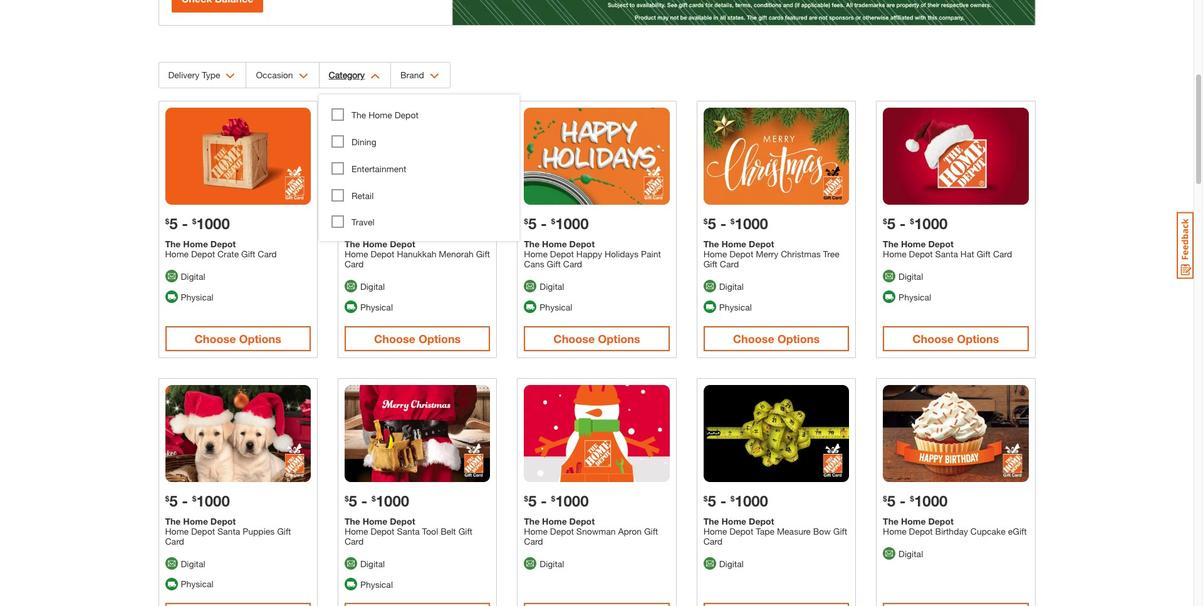 Task type: describe. For each thing, give the bounding box(es) containing it.
delivery type link
[[159, 63, 246, 88]]

physical for home depot hanukkah menorah gift card
[[360, 302, 393, 313]]

the for the home depot home depot snowman apron gift card
[[524, 516, 540, 527]]

tree
[[824, 249, 840, 260]]

1000 for apron
[[556, 493, 589, 510]]

home depot santa hat gift card image
[[883, 108, 1029, 205]]

$ 5 - $ 1000 for the home depot home depot happy holidays paint cans gift card
[[524, 215, 589, 233]]

dining
[[352, 137, 377, 147]]

digital for the home depot home depot santa puppies gift card
[[181, 559, 205, 570]]

gift inside the home depot home depot santa hat gift card
[[977, 249, 991, 260]]

the home depot home depot santa tool belt gift card
[[345, 516, 473, 547]]

the for the home depot home depot merry christmas tree gift card
[[704, 239, 719, 249]]

physical for home depot happy holidays paint cans gift card
[[540, 302, 573, 313]]

digital for the home depot home depot happy holidays paint cans gift card
[[540, 281, 565, 292]]

physical image for the home depot home depot merry christmas tree gift card
[[704, 301, 716, 314]]

$ 5 - $ 1000 for the home depot home depot merry christmas tree gift card
[[704, 215, 769, 233]]

the for the home depot home depot santa tool belt gift card
[[345, 516, 360, 527]]

home depot birthday cupcake egift image
[[883, 385, 1029, 483]]

category link
[[319, 63, 391, 88]]

belt
[[441, 526, 456, 537]]

the home depot home depot snowman apron gift card
[[524, 516, 658, 547]]

options for hat
[[957, 332, 1000, 346]]

entertainment
[[352, 163, 407, 174]]

$ 5 - $ 1000 for the home depot home depot santa puppies gift card
[[165, 493, 230, 510]]

cans
[[524, 259, 545, 270]]

card inside the "the home depot home depot snowman apron gift card"
[[524, 536, 543, 547]]

choose options button for merry
[[704, 326, 850, 352]]

choose options button for happy
[[524, 326, 670, 352]]

apron
[[618, 526, 642, 537]]

5 for the home depot home depot snowman apron gift card
[[529, 493, 537, 510]]

1000 for hat
[[915, 215, 948, 233]]

5 for the home depot home depot merry christmas tree gift card
[[708, 215, 716, 233]]

the home depot home depot santa puppies gift card
[[165, 516, 291, 547]]

holidays
[[605, 249, 639, 260]]

digital image for home depot crate gift card
[[165, 270, 178, 283]]

open arrow image for delivery type
[[226, 73, 235, 79]]

gift inside the home depot home depot hanukkah menorah gift card
[[476, 249, 490, 260]]

physical for home depot santa puppies gift card
[[181, 580, 214, 590]]

gift inside the home depot home depot tape measure bow gift card
[[834, 526, 848, 537]]

physical image for the home depot home depot happy holidays paint cans gift card
[[524, 301, 537, 314]]

digital image for home depot santa puppies gift card
[[165, 558, 178, 571]]

- for the home depot home depot santa hat gift card
[[900, 215, 906, 233]]

happy
[[577, 249, 603, 260]]

travel
[[352, 217, 375, 228]]

the home depot
[[352, 110, 419, 120]]

physical for home depot merry christmas tree gift card
[[720, 302, 752, 313]]

home depot santa tool belt gift card image
[[345, 385, 490, 483]]

digital for the home depot home depot crate gift card
[[181, 271, 205, 282]]

- for the home depot home depot tape measure bow gift card
[[721, 493, 727, 510]]

brand
[[401, 70, 424, 80]]

puppies
[[243, 526, 275, 537]]

options for gift
[[239, 332, 281, 346]]

card inside the home depot home depot hanukkah menorah gift card
[[345, 259, 364, 270]]

the home depot home depot happy holidays paint cans gift card
[[524, 239, 661, 270]]

1000 for tool
[[376, 493, 409, 510]]

feedback link image
[[1177, 212, 1194, 280]]

the for the home depot home depot tape measure bow gift card
[[704, 516, 719, 527]]

digital image for home depot happy holidays paint cans gift card
[[524, 280, 537, 293]]

the for the home depot home depot santa puppies gift card
[[165, 516, 181, 527]]

delivery type
[[168, 70, 220, 80]]

the for the home depot home depot birthday cupcake egift
[[883, 516, 899, 527]]

card inside the home depot home depot tape measure bow gift card
[[704, 536, 723, 547]]

card inside the home depot home depot santa tool belt gift card
[[345, 536, 364, 547]]

$ 5 - $ 1000 for the home depot home depot birthday cupcake egift
[[883, 493, 948, 510]]

open arrow image for brand
[[430, 73, 439, 79]]

choose for happy
[[554, 332, 595, 346]]

snowman
[[577, 526, 616, 537]]

the for the home depot
[[352, 110, 366, 120]]

digital down the home depot home depot birthday cupcake egift
[[899, 549, 924, 560]]

1000 for christmas
[[735, 215, 769, 233]]

home depot crate gift card image
[[165, 108, 311, 205]]

santa for hat
[[936, 249, 959, 260]]

the home depot home depot merry christmas tree gift card
[[704, 239, 840, 270]]

home depot tape measure bow gift card image
[[704, 385, 850, 483]]

choose options button for crate
[[165, 326, 311, 352]]

card inside the home depot home depot santa puppies gift card
[[165, 536, 184, 547]]

gift inside the home depot home depot santa puppies gift card
[[277, 526, 291, 537]]

digital down the home depot home depot tape measure bow gift card
[[720, 559, 744, 570]]

1000 for gift
[[196, 215, 230, 233]]

crate
[[218, 249, 239, 260]]

$ 5 - $ 1000 for the home depot home depot santa tool belt gift card
[[345, 493, 409, 510]]

choose for santa
[[913, 332, 954, 346]]

$ 5 - $ 1000 for the home depot home depot santa hat gift card
[[883, 215, 948, 233]]

gift inside the home depot home depot happy holidays paint cans gift card
[[547, 259, 561, 270]]

choose for hanukkah
[[374, 332, 416, 346]]

paint
[[641, 249, 661, 260]]

5 for the home depot home depot birthday cupcake egift
[[888, 493, 896, 510]]



Task type: vqa. For each thing, say whether or not it's contained in the screenshot.
The for The Home Depot Home Depot Snowman Apron Gift Card
yes



Task type: locate. For each thing, give the bounding box(es) containing it.
birthday
[[936, 526, 969, 537]]

gift inside the "the home depot home depot snowman apron gift card"
[[644, 526, 658, 537]]

the home depot home depot hanukkah menorah gift card
[[345, 239, 490, 270]]

retail
[[352, 190, 374, 201]]

physical for home depot santa tool belt gift card
[[360, 580, 393, 590]]

the for the home depot home depot happy holidays paint cans gift card
[[524, 239, 540, 249]]

1000 up the home depot home depot birthday cupcake egift
[[915, 493, 948, 510]]

$ 5 - $ 1000 for the home depot home depot snowman apron gift card
[[524, 493, 589, 510]]

1000 for puppies
[[196, 493, 230, 510]]

the inside the home depot home depot santa hat gift card
[[883, 239, 899, 249]]

the inside the home depot home depot merry christmas tree gift card
[[704, 239, 719, 249]]

3 choose options button from the left
[[524, 326, 670, 352]]

2 horizontal spatial santa
[[936, 249, 959, 260]]

1000 for measure
[[735, 493, 769, 510]]

gift right cans
[[547, 259, 561, 270]]

category
[[329, 70, 365, 80]]

open arrow image right occasion
[[299, 73, 308, 79]]

the home depot home depot santa hat gift card
[[883, 239, 1013, 260]]

open arrow image inside brand link
[[430, 73, 439, 79]]

card inside the home depot home depot santa hat gift card
[[994, 249, 1013, 260]]

santa left tool
[[397, 526, 420, 537]]

the inside the home depot home depot santa tool belt gift card
[[345, 516, 360, 527]]

5 for the home depot home depot tape measure bow gift card
[[708, 493, 716, 510]]

$ 5 - $ 1000 up the home depot home depot birthday cupcake egift
[[883, 493, 948, 510]]

digital for the home depot home depot santa hat gift card
[[899, 271, 924, 282]]

the home depot home depot tape measure bow gift card
[[704, 516, 848, 547]]

gift inside the home depot home depot crate gift card
[[241, 249, 255, 260]]

menorah
[[439, 249, 474, 260]]

physical for home depot santa hat gift card
[[899, 292, 932, 303]]

home depot santa puppies gift card image
[[165, 385, 311, 483]]

digital down the "the home depot home depot snowman apron gift card"
[[540, 559, 565, 570]]

home depot hanukkah menorah gift card image
[[345, 108, 490, 205]]

gift right the belt
[[459, 526, 473, 537]]

5 for the home depot home depot santa hat gift card
[[888, 215, 896, 233]]

digital down the home depot home depot santa puppies gift card
[[181, 559, 205, 570]]

santa
[[936, 249, 959, 260], [218, 526, 240, 537], [397, 526, 420, 537]]

digital image
[[883, 270, 896, 283], [345, 280, 357, 293], [883, 548, 896, 561], [704, 558, 716, 571]]

2 choose options from the left
[[374, 332, 461, 346]]

1 horizontal spatial open arrow image
[[430, 73, 439, 79]]

digital down the home depot home depot crate gift card on the left top
[[181, 271, 205, 282]]

gift right bow at right
[[834, 526, 848, 537]]

hat
[[961, 249, 975, 260]]

- up the home depot home depot santa hat gift card
[[900, 215, 906, 233]]

1000 for cupcake
[[915, 493, 948, 510]]

digital image for home depot merry christmas tree gift card
[[704, 280, 716, 293]]

santa left hat
[[936, 249, 959, 260]]

options for menorah
[[419, 332, 461, 346]]

1000 right 'travel'
[[376, 215, 409, 233]]

hanukkah
[[397, 249, 437, 260]]

digital
[[181, 271, 205, 282], [899, 271, 924, 282], [540, 281, 565, 292], [360, 281, 385, 292], [720, 281, 744, 292], [899, 549, 924, 560], [181, 559, 205, 570], [540, 559, 565, 570], [360, 559, 385, 570], [720, 559, 744, 570]]

2 choose from the left
[[374, 332, 416, 346]]

choose for merry
[[733, 332, 775, 346]]

digital for the home depot home depot merry christmas tree gift card
[[720, 281, 744, 292]]

3 choose from the left
[[554, 332, 595, 346]]

cupcake
[[971, 526, 1006, 537]]

santa inside the home depot home depot santa tool belt gift card
[[397, 526, 420, 537]]

1 choose options button from the left
[[165, 326, 311, 352]]

santa inside the home depot home depot santa hat gift card
[[936, 249, 959, 260]]

open arrow image right brand
[[430, 73, 439, 79]]

5 for the home depot home depot santa puppies gift card
[[169, 493, 178, 510]]

0 horizontal spatial open arrow image
[[299, 73, 308, 79]]

delivery
[[168, 70, 200, 80]]

gift right apron
[[644, 526, 658, 537]]

occasion
[[256, 70, 293, 80]]

1 open arrow image from the left
[[226, 73, 235, 79]]

$ 5 - $ 1000
[[165, 215, 230, 233], [524, 215, 589, 233], [345, 215, 409, 233], [704, 215, 769, 233], [883, 215, 948, 233], [165, 493, 230, 510], [524, 493, 589, 510], [345, 493, 409, 510], [704, 493, 769, 510], [883, 493, 948, 510]]

home
[[369, 110, 392, 120], [183, 239, 208, 249], [542, 239, 567, 249], [363, 239, 388, 249], [722, 239, 747, 249], [901, 239, 926, 249], [165, 249, 189, 260], [524, 249, 548, 260], [345, 249, 368, 260], [704, 249, 727, 260], [883, 249, 907, 260], [183, 516, 208, 527], [542, 516, 567, 527], [363, 516, 388, 527], [722, 516, 747, 527], [901, 516, 926, 527], [165, 526, 189, 537], [524, 526, 548, 537], [345, 526, 368, 537], [704, 526, 727, 537], [883, 526, 907, 537]]

5 for the home depot home depot happy holidays paint cans gift card
[[529, 215, 537, 233]]

occasion link
[[247, 63, 319, 88]]

christmas
[[781, 249, 821, 260]]

brand link
[[391, 63, 450, 88]]

0 horizontal spatial open arrow image
[[226, 73, 235, 79]]

4 options from the left
[[778, 332, 820, 346]]

tool
[[422, 526, 438, 537]]

- up the home depot home depot santa puppies gift card
[[182, 493, 188, 510]]

choose for crate
[[195, 332, 236, 346]]

the for the home depot home depot hanukkah menorah gift card
[[345, 239, 360, 249]]

$ 5 - $ 1000 up happy
[[524, 215, 589, 233]]

- down the retail
[[362, 215, 368, 233]]

physical image for the home depot home depot santa puppies gift card
[[165, 579, 178, 591]]

the
[[352, 110, 366, 120], [165, 239, 181, 249], [524, 239, 540, 249], [345, 239, 360, 249], [704, 239, 719, 249], [883, 239, 899, 249], [165, 516, 181, 527], [524, 516, 540, 527], [345, 516, 360, 527], [704, 516, 719, 527], [883, 516, 899, 527]]

5 choose from the left
[[913, 332, 954, 346]]

$
[[165, 217, 169, 226], [192, 217, 196, 226], [524, 217, 529, 226], [551, 217, 556, 226], [345, 217, 349, 226], [372, 217, 376, 226], [704, 217, 708, 226], [731, 217, 735, 226], [883, 217, 888, 226], [911, 217, 915, 226], [165, 494, 169, 504], [192, 494, 196, 504], [524, 494, 529, 504], [551, 494, 556, 504], [345, 494, 349, 504], [372, 494, 376, 504], [704, 494, 708, 504], [731, 494, 735, 504], [883, 494, 888, 504], [911, 494, 915, 504]]

$ 5 - $ 1000 for the home depot home depot hanukkah menorah gift card
[[345, 215, 409, 233]]

gift right crate
[[241, 249, 255, 260]]

the home depot home depot crate gift card
[[165, 239, 277, 260]]

choose options for merry
[[733, 332, 820, 346]]

gift right the menorah
[[476, 249, 490, 260]]

gift
[[241, 249, 255, 260], [476, 249, 490, 260], [977, 249, 991, 260], [547, 259, 561, 270], [704, 259, 718, 270], [277, 526, 291, 537], [644, 526, 658, 537], [459, 526, 473, 537], [834, 526, 848, 537]]

card
[[258, 249, 277, 260], [994, 249, 1013, 260], [563, 259, 583, 270], [345, 259, 364, 270], [720, 259, 739, 270], [165, 536, 184, 547], [524, 536, 543, 547], [345, 536, 364, 547], [704, 536, 723, 547]]

1 open arrow image from the left
[[299, 73, 308, 79]]

5 for the home depot home depot crate gift card
[[169, 215, 178, 233]]

physical for home depot crate gift card
[[181, 292, 214, 303]]

choose options for hanukkah
[[374, 332, 461, 346]]

digital down cans
[[540, 281, 565, 292]]

- for the home depot home depot merry christmas tree gift card
[[721, 215, 727, 233]]

physical image for the home depot home depot hanukkah menorah gift card
[[345, 301, 357, 314]]

4 choose options from the left
[[733, 332, 820, 346]]

$ 5 - $ 1000 up the merry
[[704, 215, 769, 233]]

measure
[[777, 526, 811, 537]]

1000 up the "the home depot home depot snowman apron gift card"
[[556, 493, 589, 510]]

digital down the home depot home depot merry christmas tree gift card
[[720, 281, 744, 292]]

- for the home depot home depot snowman apron gift card
[[541, 493, 547, 510]]

$ 5 - $ 1000 up the "the home depot home depot snowman apron gift card"
[[524, 493, 589, 510]]

- up the home depot home depot tape measure bow gift card
[[721, 493, 727, 510]]

the for the home depot home depot crate gift card
[[165, 239, 181, 249]]

$ 5 - $ 1000 up the home depot home depot santa tool belt gift card
[[345, 493, 409, 510]]

2 choose options button from the left
[[345, 326, 490, 352]]

open arrow image
[[226, 73, 235, 79], [370, 73, 380, 79]]

digital for the home depot home depot santa tool belt gift card
[[360, 559, 385, 570]]

depot
[[395, 110, 419, 120], [211, 239, 236, 249], [570, 239, 595, 249], [390, 239, 415, 249], [749, 239, 775, 249], [929, 239, 954, 249], [191, 249, 215, 260], [550, 249, 574, 260], [371, 249, 395, 260], [730, 249, 754, 260], [909, 249, 933, 260], [211, 516, 236, 527], [570, 516, 595, 527], [390, 516, 415, 527], [749, 516, 775, 527], [929, 516, 954, 527], [191, 526, 215, 537], [550, 526, 574, 537], [371, 526, 395, 537], [730, 526, 754, 537], [909, 526, 933, 537]]

physical image for the home depot home depot crate gift card
[[165, 291, 178, 304]]

options for holidays
[[598, 332, 641, 346]]

open arrow image right "type"
[[226, 73, 235, 79]]

the home depot home depot birthday cupcake egift
[[883, 516, 1027, 537]]

home depot snowman apron gift card image
[[524, 385, 670, 483]]

santa for tool
[[397, 526, 420, 537]]

the inside the "the home depot home depot snowman apron gift card"
[[524, 516, 540, 527]]

digital down the home depot home depot santa tool belt gift card
[[360, 559, 385, 570]]

choose options
[[195, 332, 281, 346], [374, 332, 461, 346], [554, 332, 641, 346], [733, 332, 820, 346], [913, 332, 1000, 346]]

gift left the merry
[[704, 259, 718, 270]]

santa left puppies
[[218, 526, 240, 537]]

1000 up the home depot home depot santa hat gift card
[[915, 215, 948, 233]]

1000 up the home depot home depot santa puppies gift card
[[196, 493, 230, 510]]

the inside the home depot home depot tape measure bow gift card
[[704, 516, 719, 527]]

open arrow image for occasion
[[299, 73, 308, 79]]

physical image
[[345, 579, 357, 591]]

physical image
[[165, 291, 178, 304], [883, 291, 896, 304], [524, 301, 537, 314], [345, 301, 357, 314], [704, 301, 716, 314], [165, 579, 178, 591]]

type
[[202, 70, 220, 80]]

card inside the home depot home depot merry christmas tree gift card
[[720, 259, 739, 270]]

1000
[[196, 215, 230, 233], [556, 215, 589, 233], [376, 215, 409, 233], [735, 215, 769, 233], [915, 215, 948, 233], [196, 493, 230, 510], [556, 493, 589, 510], [376, 493, 409, 510], [735, 493, 769, 510], [915, 493, 948, 510]]

5 for the home depot home depot santa tool belt gift card
[[349, 493, 357, 510]]

choose options button for hanukkah
[[345, 326, 490, 352]]

digital down the home depot home depot santa hat gift card
[[899, 271, 924, 282]]

image for give the gift of doing image
[[453, 0, 1035, 25]]

physical image for the home depot home depot santa hat gift card
[[883, 291, 896, 304]]

$ 5 - $ 1000 for the home depot home depot tape measure bow gift card
[[704, 493, 769, 510]]

santa for puppies
[[218, 526, 240, 537]]

$ 5 - $ 1000 up tape
[[704, 493, 769, 510]]

choose options for happy
[[554, 332, 641, 346]]

4 choose options button from the left
[[704, 326, 850, 352]]

1 horizontal spatial open arrow image
[[370, 73, 380, 79]]

gift right hat
[[977, 249, 991, 260]]

1000 up happy
[[556, 215, 589, 233]]

open arrow image inside occasion link
[[299, 73, 308, 79]]

- for the home depot home depot santa tool belt gift card
[[362, 493, 368, 510]]

1 choose options from the left
[[195, 332, 281, 346]]

the inside the home depot home depot birthday cupcake egift
[[883, 516, 899, 527]]

digital image for home depot santa tool belt gift card
[[345, 558, 357, 571]]

-
[[182, 215, 188, 233], [541, 215, 547, 233], [362, 215, 368, 233], [721, 215, 727, 233], [900, 215, 906, 233], [182, 493, 188, 510], [541, 493, 547, 510], [362, 493, 368, 510], [721, 493, 727, 510], [900, 493, 906, 510]]

digital image
[[165, 270, 178, 283], [524, 280, 537, 293], [704, 280, 716, 293], [165, 558, 178, 571], [524, 558, 537, 571], [345, 558, 357, 571]]

card inside the home depot home depot happy holidays paint cans gift card
[[563, 259, 583, 270]]

- up the home depot home depot santa tool belt gift card
[[362, 493, 368, 510]]

$ 5 - $ 1000 up the home depot home depot crate gift card on the left top
[[165, 215, 230, 233]]

santa inside the home depot home depot santa puppies gift card
[[218, 526, 240, 537]]

4 choose from the left
[[733, 332, 775, 346]]

open arrow image inside category link
[[370, 73, 380, 79]]

merry
[[756, 249, 779, 260]]

- up the home depot home depot birthday cupcake egift
[[900, 493, 906, 510]]

open arrow image inside delivery type link
[[226, 73, 235, 79]]

choose options button
[[165, 326, 311, 352], [345, 326, 490, 352], [524, 326, 670, 352], [704, 326, 850, 352], [883, 326, 1029, 352]]

5 choose options from the left
[[913, 332, 1000, 346]]

0 horizontal spatial santa
[[218, 526, 240, 537]]

home depot happy holidays paint cans gift card image
[[524, 108, 670, 205]]

$ 5 - $ 1000 for the home depot home depot crate gift card
[[165, 215, 230, 233]]

1000 up the merry
[[735, 215, 769, 233]]

$ 5 - $ 1000 down the retail
[[345, 215, 409, 233]]

choose
[[195, 332, 236, 346], [374, 332, 416, 346], [554, 332, 595, 346], [733, 332, 775, 346], [913, 332, 954, 346]]

- up the "the home depot home depot snowman apron gift card"
[[541, 493, 547, 510]]

gift inside the home depot home depot santa tool belt gift card
[[459, 526, 473, 537]]

- for the home depot home depot happy holidays paint cans gift card
[[541, 215, 547, 233]]

1 choose from the left
[[195, 332, 236, 346]]

- up cans
[[541, 215, 547, 233]]

$ 5 - $ 1000 up the home depot home depot santa puppies gift card
[[165, 493, 230, 510]]

egift
[[1009, 526, 1027, 537]]

- up the home depot home depot merry christmas tree gift card
[[721, 215, 727, 233]]

2 open arrow image from the left
[[430, 73, 439, 79]]

- for the home depot home depot birthday cupcake egift
[[900, 493, 906, 510]]

the inside the home depot home depot happy holidays paint cans gift card
[[524, 239, 540, 249]]

choose options button for santa
[[883, 326, 1029, 352]]

2 open arrow image from the left
[[370, 73, 380, 79]]

1000 up the home depot home depot crate gift card on the left top
[[196, 215, 230, 233]]

5
[[169, 215, 178, 233], [529, 215, 537, 233], [349, 215, 357, 233], [708, 215, 716, 233], [888, 215, 896, 233], [169, 493, 178, 510], [529, 493, 537, 510], [349, 493, 357, 510], [708, 493, 716, 510], [888, 493, 896, 510]]

digital down the home depot home depot hanukkah menorah gift card
[[360, 281, 385, 292]]

$ 5 - $ 1000 up the home depot home depot santa hat gift card
[[883, 215, 948, 233]]

the for the home depot home depot santa hat gift card
[[883, 239, 899, 249]]

1000 for holidays
[[556, 215, 589, 233]]

tape
[[756, 526, 775, 537]]

options for christmas
[[778, 332, 820, 346]]

gift inside the home depot home depot merry christmas tree gift card
[[704, 259, 718, 270]]

3 options from the left
[[598, 332, 641, 346]]

- for the home depot home depot santa puppies gift card
[[182, 493, 188, 510]]

open arrow image right category
[[370, 73, 380, 79]]

- for the home depot home depot hanukkah menorah gift card
[[362, 215, 368, 233]]

bow
[[814, 526, 831, 537]]

choose options for crate
[[195, 332, 281, 346]]

open arrow image
[[299, 73, 308, 79], [430, 73, 439, 79]]

1000 up tape
[[735, 493, 769, 510]]

the inside the home depot home depot hanukkah menorah gift card
[[345, 239, 360, 249]]

home depot merry christmas tree gift card image
[[704, 108, 850, 205]]

the inside the home depot home depot crate gift card
[[165, 239, 181, 249]]

options
[[239, 332, 281, 346], [419, 332, 461, 346], [598, 332, 641, 346], [778, 332, 820, 346], [957, 332, 1000, 346]]

5 options from the left
[[957, 332, 1000, 346]]

2 options from the left
[[419, 332, 461, 346]]

card inside the home depot home depot crate gift card
[[258, 249, 277, 260]]

5 for the home depot home depot hanukkah menorah gift card
[[349, 215, 357, 233]]

3 choose options from the left
[[554, 332, 641, 346]]

choose options for santa
[[913, 332, 1000, 346]]

the inside the home depot home depot santa puppies gift card
[[165, 516, 181, 527]]

5 choose options button from the left
[[883, 326, 1029, 352]]

physical
[[181, 292, 214, 303], [899, 292, 932, 303], [540, 302, 573, 313], [360, 302, 393, 313], [720, 302, 752, 313], [181, 580, 214, 590], [360, 580, 393, 590]]

- up the home depot home depot crate gift card on the left top
[[182, 215, 188, 233]]

1000 up the home depot home depot santa tool belt gift card
[[376, 493, 409, 510]]

gift right puppies
[[277, 526, 291, 537]]

- for the home depot home depot crate gift card
[[182, 215, 188, 233]]

open arrow image for category
[[370, 73, 380, 79]]

1000 for menorah
[[376, 215, 409, 233]]

1 horizontal spatial santa
[[397, 526, 420, 537]]

1 options from the left
[[239, 332, 281, 346]]

digital for the home depot home depot hanukkah menorah gift card
[[360, 281, 385, 292]]



